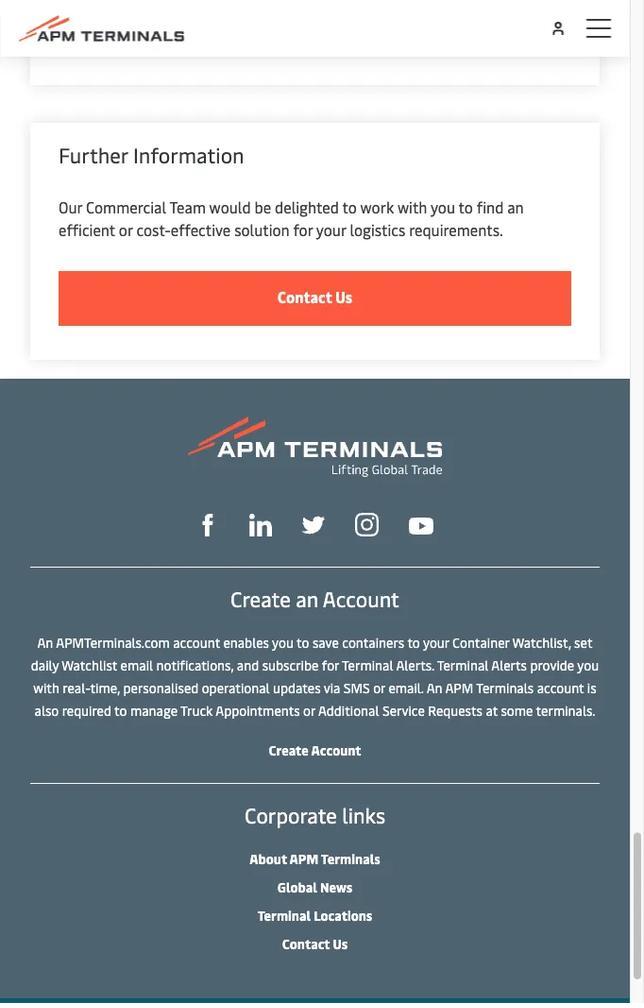 Task type: locate. For each thing, give the bounding box(es) containing it.
2 horizontal spatial terminal
[[437, 657, 489, 674]]

an
[[37, 634, 53, 652], [427, 679, 443, 697]]

shape link
[[196, 512, 219, 537]]

terminals down alerts
[[476, 679, 534, 697]]

1 horizontal spatial account
[[537, 679, 584, 697]]

0 vertical spatial apm
[[445, 679, 474, 697]]

1 horizontal spatial apm
[[445, 679, 474, 697]]

personalised
[[123, 679, 199, 697]]

account up notifications,
[[173, 634, 220, 652]]

terminals inside an apmterminals.com account enables you to save containers to your container watchlist, set daily watchlist email notifications, and subscribe for terminal alerts. terminal alerts provide you with real-time, personalised operational updates via sms or email. an apm terminals account is also required to manage truck appointments or additional service requests at some terminals.
[[476, 679, 534, 697]]

or down updates on the left
[[303, 702, 315, 720]]

you
[[431, 197, 455, 217], [272, 634, 294, 652], [577, 657, 599, 674]]

create account
[[269, 742, 361, 760]]

you up subscribe
[[272, 634, 294, 652]]

terminal down container
[[437, 657, 489, 674]]

with inside an apmterminals.com account enables you to save containers to your container watchlist, set daily watchlist email notifications, and subscribe for terminal alerts. terminal alerts provide you with real-time, personalised operational updates via sms or email. an apm terminals account is also required to manage truck appointments or additional service requests at some terminals.
[[33, 679, 59, 697]]

0 vertical spatial us
[[336, 287, 353, 308]]

container
[[453, 634, 510, 652]]

instagram link
[[355, 512, 379, 537]]

0 vertical spatial with
[[398, 197, 427, 217]]

and
[[237, 657, 259, 674]]

you inside our commercial team would be delighted to work with you to find an efficient or cost-effective solution for your logistics requirements.
[[431, 197, 455, 217]]

linkedin image
[[249, 514, 272, 537]]

contact down terminal locations link
[[282, 935, 330, 953]]

account
[[323, 585, 400, 613], [311, 742, 361, 760]]

your down delighted
[[316, 220, 346, 240]]

2 vertical spatial or
[[303, 702, 315, 720]]

0 vertical spatial you
[[431, 197, 455, 217]]

0 horizontal spatial an
[[37, 634, 53, 652]]

1 vertical spatial contact
[[282, 935, 330, 953]]

an up save
[[296, 585, 318, 613]]

an up daily
[[37, 634, 53, 652]]

create down appointments
[[269, 742, 309, 760]]

or right sms
[[373, 679, 385, 697]]

1 vertical spatial terminals
[[321, 850, 380, 868]]

2 vertical spatial you
[[577, 657, 599, 674]]

1 vertical spatial or
[[373, 679, 385, 697]]

apmt footer logo image
[[188, 417, 442, 478]]

required
[[62, 702, 111, 720]]

containers
[[342, 634, 405, 652]]

terminal down global
[[258, 907, 311, 925]]

to
[[342, 197, 357, 217], [459, 197, 473, 217], [297, 634, 309, 652], [408, 634, 420, 652], [114, 702, 127, 720]]

apm inside an apmterminals.com account enables you to save containers to your container watchlist, set daily watchlist email notifications, and subscribe for terminal alerts. terminal alerts provide you with real-time, personalised operational updates via sms or email. an apm terminals account is also required to manage truck appointments or additional service requests at some terminals.
[[445, 679, 474, 697]]

provide
[[530, 657, 575, 674]]

0 vertical spatial an
[[37, 634, 53, 652]]

1 horizontal spatial with
[[398, 197, 427, 217]]

account down additional at bottom
[[311, 742, 361, 760]]

global news link
[[278, 879, 353, 896]]

with inside our commercial team would be delighted to work with you to find an efficient or cost-effective solution for your logistics requirements.
[[398, 197, 427, 217]]

0 vertical spatial your
[[316, 220, 346, 240]]

you up requirements.
[[431, 197, 455, 217]]

create for create an account
[[231, 585, 291, 613]]

account up containers
[[323, 585, 400, 613]]

0 vertical spatial contact
[[278, 287, 332, 308]]

an right find on the right of the page
[[507, 197, 524, 217]]

terminal down containers
[[342, 657, 393, 674]]

or down commercial
[[119, 220, 133, 240]]

1 vertical spatial your
[[423, 634, 449, 652]]

sms
[[344, 679, 370, 697]]

1 vertical spatial with
[[33, 679, 59, 697]]

0 horizontal spatial or
[[119, 220, 133, 240]]

0 horizontal spatial terminals
[[321, 850, 380, 868]]

would
[[209, 197, 251, 217]]

instagram image
[[355, 513, 379, 537]]

to left save
[[297, 634, 309, 652]]

1 vertical spatial you
[[272, 634, 294, 652]]

information
[[133, 141, 244, 169]]

for
[[293, 220, 313, 240], [322, 657, 339, 674]]

an right the email.
[[427, 679, 443, 697]]

with
[[398, 197, 427, 217], [33, 679, 59, 697]]

about
[[250, 850, 287, 868]]

create for create account
[[269, 742, 309, 760]]

0 horizontal spatial terminal
[[258, 907, 311, 925]]

news
[[320, 879, 353, 896]]

contact for top contact us link
[[278, 287, 332, 308]]

with right the work
[[398, 197, 427, 217]]

1 vertical spatial an
[[427, 679, 443, 697]]

time,
[[90, 679, 120, 697]]

to up alerts.
[[408, 634, 420, 652]]

to left the work
[[342, 197, 357, 217]]

twitter image
[[302, 514, 325, 537]]

0 vertical spatial an
[[507, 197, 524, 217]]

0 vertical spatial contact us link
[[59, 272, 572, 327]]

create up enables
[[231, 585, 291, 613]]

contact us link
[[59, 272, 572, 327], [282, 935, 348, 953]]

global news
[[278, 879, 353, 896]]

1 horizontal spatial your
[[423, 634, 449, 652]]

your up alerts.
[[423, 634, 449, 652]]

operational
[[202, 679, 270, 697]]

us for top contact us link
[[336, 287, 353, 308]]

1 vertical spatial create
[[269, 742, 309, 760]]

0 horizontal spatial for
[[293, 220, 313, 240]]

for down delighted
[[293, 220, 313, 240]]

subscribe
[[262, 657, 319, 674]]

requirements.
[[409, 220, 503, 240]]

1 horizontal spatial an
[[507, 197, 524, 217]]

an
[[507, 197, 524, 217], [296, 585, 318, 613]]

us down "logistics"
[[336, 287, 353, 308]]

enables
[[223, 634, 269, 652]]

email.
[[389, 679, 424, 697]]

1 horizontal spatial an
[[427, 679, 443, 697]]

work
[[360, 197, 394, 217]]

fill 44 link
[[302, 512, 325, 537]]

0 horizontal spatial account
[[173, 634, 220, 652]]

us
[[336, 287, 353, 308], [333, 935, 348, 953]]

0 vertical spatial create
[[231, 585, 291, 613]]

terminal
[[342, 657, 393, 674], [437, 657, 489, 674], [258, 907, 311, 925]]

logistics
[[350, 220, 406, 240]]

watchlist
[[62, 657, 117, 674]]

contact
[[278, 287, 332, 308], [282, 935, 330, 953]]

alerts
[[492, 657, 527, 674]]

1 horizontal spatial terminals
[[476, 679, 534, 697]]

1 vertical spatial an
[[296, 585, 318, 613]]

contact us link down our commercial team would be delighted to work with you to find an efficient or cost-effective solution for your logistics requirements.
[[59, 272, 572, 327]]

0 vertical spatial or
[[119, 220, 133, 240]]

apm up global
[[290, 850, 318, 868]]

0 vertical spatial terminals
[[476, 679, 534, 697]]

notifications,
[[156, 657, 234, 674]]

apmterminals.com
[[56, 634, 170, 652]]

us down locations
[[333, 935, 348, 953]]

1 vertical spatial account
[[311, 742, 361, 760]]

1 horizontal spatial or
[[303, 702, 315, 720]]

contact us down our commercial team would be delighted to work with you to find an efficient or cost-effective solution for your logistics requirements.
[[278, 287, 353, 308]]

1 vertical spatial us
[[333, 935, 348, 953]]

contact us link down terminal locations link
[[282, 935, 348, 953]]

your
[[316, 220, 346, 240], [423, 634, 449, 652]]

2 horizontal spatial or
[[373, 679, 385, 697]]

apm up requests
[[445, 679, 474, 697]]

with up also
[[33, 679, 59, 697]]

terminals up news
[[321, 850, 380, 868]]

an apmterminals.com account enables you to save containers to your container watchlist, set daily watchlist email notifications, and subscribe for terminal alerts. terminal alerts provide you with real-time, personalised operational updates via sms or email. an apm terminals account is also required to manage truck appointments or additional service requests at some terminals.
[[31, 634, 599, 720]]

0 horizontal spatial an
[[296, 585, 318, 613]]

create
[[231, 585, 291, 613], [269, 742, 309, 760]]

find
[[477, 197, 504, 217]]

daily
[[31, 657, 59, 674]]

or
[[119, 220, 133, 240], [373, 679, 385, 697], [303, 702, 315, 720]]

links
[[342, 802, 385, 829]]

1 horizontal spatial you
[[431, 197, 455, 217]]

contact us down terminal locations link
[[282, 935, 348, 953]]

account up terminals.
[[537, 679, 584, 697]]

commercial
[[86, 197, 166, 217]]

1 vertical spatial apm
[[290, 850, 318, 868]]

contact us
[[278, 287, 353, 308], [282, 935, 348, 953]]

contact down solution
[[278, 287, 332, 308]]

effective
[[171, 220, 231, 240]]

apm
[[445, 679, 474, 697], [290, 850, 318, 868]]

0 vertical spatial for
[[293, 220, 313, 240]]

also
[[34, 702, 59, 720]]

0 horizontal spatial with
[[33, 679, 59, 697]]

facebook image
[[196, 514, 219, 537]]

for up via
[[322, 657, 339, 674]]

terminals
[[476, 679, 534, 697], [321, 850, 380, 868]]

0 vertical spatial account
[[173, 634, 220, 652]]

about apm terminals
[[250, 850, 380, 868]]

create an account
[[231, 585, 400, 613]]

1 horizontal spatial for
[[322, 657, 339, 674]]

you up is
[[577, 657, 599, 674]]

1 vertical spatial for
[[322, 657, 339, 674]]

truck
[[180, 702, 213, 720]]

account
[[173, 634, 220, 652], [537, 679, 584, 697]]

or inside our commercial team would be delighted to work with you to find an efficient or cost-effective solution for your logistics requirements.
[[119, 220, 133, 240]]

1 vertical spatial account
[[537, 679, 584, 697]]

0 horizontal spatial your
[[316, 220, 346, 240]]

further
[[59, 141, 128, 169]]

2 horizontal spatial you
[[577, 657, 599, 674]]

locations
[[314, 907, 372, 925]]



Task type: describe. For each thing, give the bounding box(es) containing it.
an inside our commercial team would be delighted to work with you to find an efficient or cost-effective solution for your logistics requirements.
[[507, 197, 524, 217]]

terminals.
[[536, 702, 596, 720]]

your inside our commercial team would be delighted to work with you to find an efficient or cost-effective solution for your logistics requirements.
[[316, 220, 346, 240]]

1 horizontal spatial terminal
[[342, 657, 393, 674]]

our
[[59, 197, 82, 217]]

further information
[[59, 141, 244, 169]]

terminal locations link
[[258, 907, 372, 925]]

cost-
[[136, 220, 171, 240]]

set
[[574, 634, 593, 652]]

us for the bottom contact us link
[[333, 935, 348, 953]]

corporate links
[[245, 802, 385, 829]]

1 vertical spatial contact us link
[[282, 935, 348, 953]]

additional
[[318, 702, 379, 720]]

corporate
[[245, 802, 337, 829]]

alerts.
[[396, 657, 434, 674]]

real-
[[63, 679, 90, 697]]

save
[[313, 634, 339, 652]]

email
[[121, 657, 153, 674]]

about apm terminals link
[[250, 850, 380, 868]]

your inside an apmterminals.com account enables you to save containers to your container watchlist, set daily watchlist email notifications, and subscribe for terminal alerts. terminal alerts provide you with real-time, personalised operational updates via sms or email. an apm terminals account is also required to manage truck appointments or additional service requests at some terminals.
[[423, 634, 449, 652]]

at
[[486, 702, 498, 720]]

our commercial team would be delighted to work with you to find an efficient or cost-effective solution for your logistics requirements.
[[59, 197, 524, 240]]

for inside an apmterminals.com account enables you to save containers to your container watchlist, set daily watchlist email notifications, and subscribe for terminal alerts. terminal alerts provide you with real-time, personalised operational updates via sms or email. an apm terminals account is also required to manage truck appointments or additional service requests at some terminals.
[[322, 657, 339, 674]]

requests
[[428, 702, 483, 720]]

linkedin__x28_alt_x29__3_ link
[[249, 512, 272, 537]]

watchlist,
[[513, 634, 571, 652]]

for inside our commercial team would be delighted to work with you to find an efficient or cost-effective solution for your logistics requirements.
[[293, 220, 313, 240]]

0 horizontal spatial apm
[[290, 850, 318, 868]]

be
[[255, 197, 271, 217]]

manage
[[130, 702, 178, 720]]

to left find on the right of the page
[[459, 197, 473, 217]]

delighted
[[275, 197, 339, 217]]

you tube link
[[409, 513, 434, 536]]

team
[[170, 197, 206, 217]]

some
[[501, 702, 533, 720]]

is
[[587, 679, 597, 697]]

youtube image
[[409, 518, 434, 535]]

1 vertical spatial contact us
[[282, 935, 348, 953]]

contact for the bottom contact us link
[[282, 935, 330, 953]]

global
[[278, 879, 317, 896]]

0 horizontal spatial you
[[272, 634, 294, 652]]

0 vertical spatial account
[[323, 585, 400, 613]]

solution
[[234, 220, 290, 240]]

create account link
[[269, 742, 361, 760]]

efficient
[[59, 220, 115, 240]]

service
[[382, 702, 425, 720]]

via
[[324, 679, 340, 697]]

to down time,
[[114, 702, 127, 720]]

terminal locations
[[258, 907, 372, 925]]

appointments
[[216, 702, 300, 720]]

0 vertical spatial contact us
[[278, 287, 353, 308]]

updates
[[273, 679, 321, 697]]



Task type: vqa. For each thing, say whether or not it's contained in the screenshot.
right for
yes



